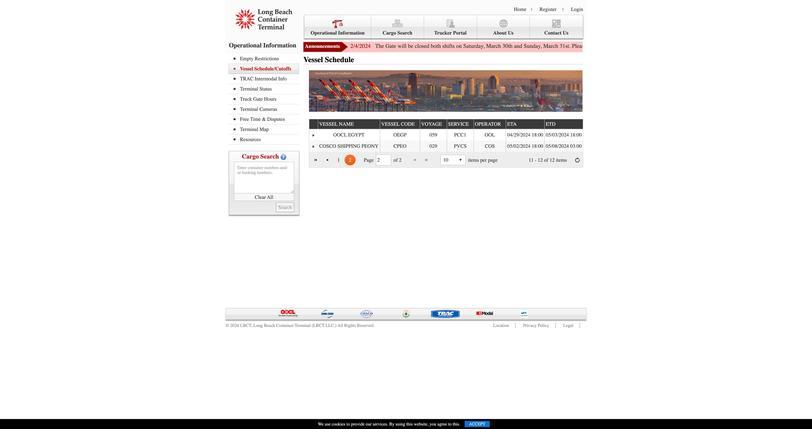 Task type: locate. For each thing, give the bounding box(es) containing it.
row
[[309, 119, 584, 129], [309, 129, 583, 141], [309, 141, 583, 152]]

Enter container numbers and/ or booking numbers.  text field
[[234, 162, 294, 194]]

0 vertical spatial menu bar
[[304, 15, 583, 39]]

2 row from the top
[[309, 129, 583, 141]]

tree grid
[[309, 119, 584, 152]]

1 vertical spatial menu bar
[[229, 54, 302, 145]]

page navigation, page 2 of 2 application
[[309, 152, 583, 167]]

cell
[[309, 129, 318, 141], [318, 129, 380, 141], [380, 129, 420, 141], [420, 129, 447, 141], [447, 129, 474, 141], [474, 129, 506, 141], [506, 129, 544, 141], [544, 129, 583, 141], [309, 141, 318, 152], [318, 141, 380, 152], [380, 141, 420, 152], [420, 141, 447, 152], [447, 141, 474, 152], [474, 141, 506, 152], [506, 141, 544, 152], [544, 141, 583, 152]]

None submit
[[276, 203, 294, 212]]

column header
[[309, 119, 318, 129]]

0 horizontal spatial menu bar
[[229, 54, 302, 145]]

column header inside row
[[309, 119, 318, 129]]

1 row from the top
[[309, 119, 584, 129]]

row group
[[309, 129, 583, 152]]

go to the first page image
[[313, 158, 318, 163]]

menu bar
[[304, 15, 583, 39], [229, 54, 302, 145]]



Task type: describe. For each thing, give the bounding box(es) containing it.
1 horizontal spatial menu bar
[[304, 15, 583, 39]]

Page sizes drop down field
[[440, 155, 466, 165]]

refresh image
[[575, 158, 580, 163]]

go to the previous page image
[[325, 158, 330, 163]]

Page 2 field
[[377, 156, 390, 165]]

3 row from the top
[[309, 141, 583, 152]]



Task type: vqa. For each thing, say whether or not it's contained in the screenshot.
2nd row from the bottom
yes



